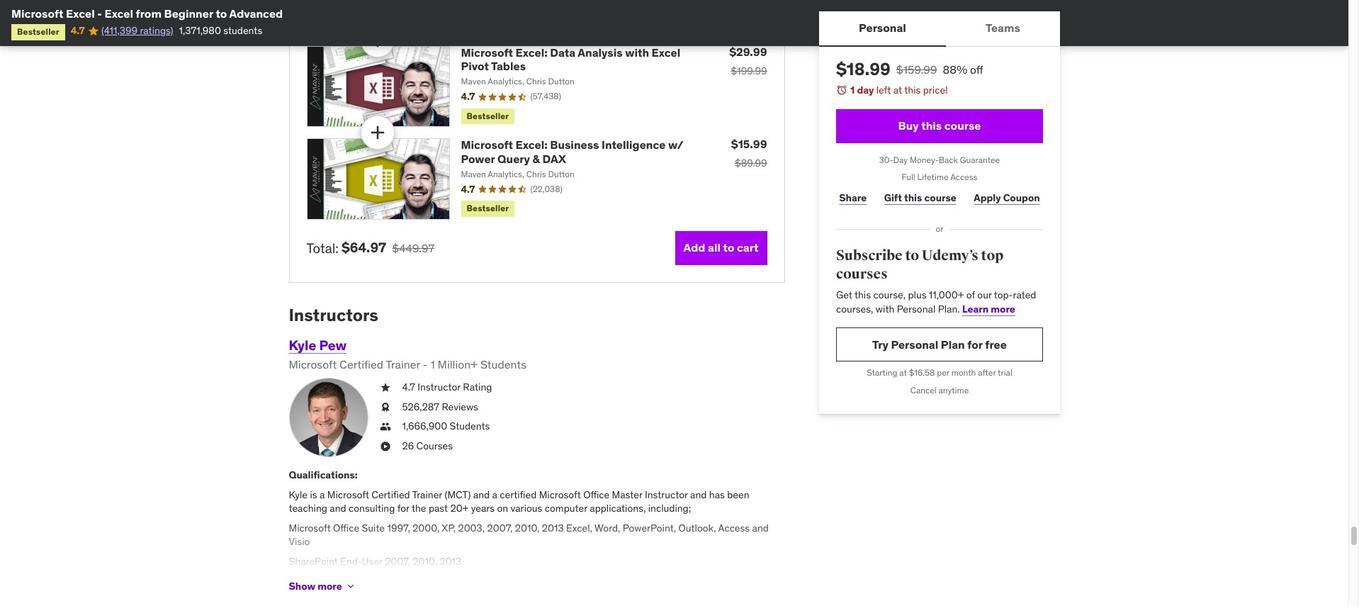Task type: locate. For each thing, give the bounding box(es) containing it.
kyle left is
[[289, 488, 308, 501]]

xsmall image inside show more button
[[345, 581, 356, 592]]

day
[[893, 154, 908, 165]]

2 excel: from the top
[[516, 138, 548, 152]]

at inside the starting at $16.58 per month after trial cancel anytime
[[900, 368, 907, 378]]

this right buy
[[922, 118, 942, 133]]

computer
[[545, 502, 588, 515]]

at
[[894, 84, 902, 96], [900, 368, 907, 378]]

of
[[967, 289, 975, 302]]

2013 down the xp,
[[440, 555, 462, 568]]

1 chris from the top
[[527, 76, 546, 87]]

0 vertical spatial access
[[951, 172, 978, 182]]

course
[[945, 118, 981, 133], [925, 191, 957, 204]]

with
[[626, 45, 650, 60], [876, 303, 895, 315]]

xsmall image for 4.7 instructor rating
[[380, 381, 391, 395]]

dutton up (57,438)
[[548, 76, 575, 87]]

26
[[402, 439, 414, 452]]

1 vertical spatial kyle
[[289, 488, 308, 501]]

1 dutton from the top
[[548, 76, 575, 87]]

0 vertical spatial students
[[481, 357, 527, 371]]

to up 1,371,980 students
[[216, 6, 227, 21]]

1 vertical spatial xsmall image
[[345, 581, 356, 592]]

2010, down the various
[[515, 522, 540, 534]]

20+
[[451, 502, 469, 515]]

analytics, down query
[[488, 169, 525, 179]]

-
[[97, 6, 102, 21], [423, 357, 428, 371]]

certified inside the "kyle pew microsoft certified trainer - 1 million+ students"
[[340, 357, 384, 371]]

1 horizontal spatial with
[[876, 303, 895, 315]]

and up years
[[473, 488, 490, 501]]

xsmall image for 526,287 reviews
[[380, 400, 391, 414]]

1 vertical spatial instructor
[[645, 488, 688, 501]]

1 horizontal spatial a
[[492, 488, 498, 501]]

1 vertical spatial at
[[900, 368, 907, 378]]

maven down pivot
[[461, 76, 486, 87]]

2 kyle from the top
[[289, 488, 308, 501]]

1 vertical spatial analytics,
[[488, 169, 525, 179]]

1 vertical spatial -
[[423, 357, 428, 371]]

personal up $18.99
[[859, 21, 906, 35]]

2010, down 2000,
[[413, 555, 437, 568]]

1 horizontal spatial excel
[[105, 6, 133, 21]]

- up "(411,399"
[[97, 6, 102, 21]]

0 vertical spatial with
[[626, 45, 650, 60]]

0 vertical spatial 1
[[850, 84, 855, 96]]

1 vertical spatial 2007,
[[385, 555, 411, 568]]

course for buy this course
[[945, 118, 981, 133]]

trainer up 526,287
[[386, 357, 420, 371]]

2 analytics, from the top
[[488, 169, 525, 179]]

this up courses,
[[855, 289, 871, 302]]

microsoft inside microsoft excel: data analysis with excel pivot tables maven analytics, chris dutton
[[461, 45, 513, 60]]

2007, down the on
[[487, 522, 513, 534]]

beginner
[[164, 6, 213, 21]]

try personal plan for free
[[873, 337, 1007, 352]]

this right gift
[[904, 191, 922, 204]]

2 vertical spatial bestseller
[[467, 203, 509, 214]]

for left the
[[398, 502, 410, 515]]

1 vertical spatial course
[[925, 191, 957, 204]]

excel: inside microsoft excel: business intelligence w/ power query & dax maven analytics, chris dutton
[[516, 138, 548, 152]]

2 vertical spatial xsmall image
[[380, 439, 391, 453]]

add
[[684, 241, 706, 255]]

- up 4.7 instructor rating
[[423, 357, 428, 371]]

show more
[[289, 580, 342, 592]]

day
[[857, 84, 874, 96]]

1,371,980 students
[[179, 24, 263, 37]]

1 vertical spatial certified
[[372, 488, 410, 501]]

1 a from the left
[[320, 488, 325, 501]]

outlook,
[[679, 522, 716, 534]]

0 horizontal spatial 2007,
[[385, 555, 411, 568]]

instructor up the including;
[[645, 488, 688, 501]]

with down course,
[[876, 303, 895, 315]]

data
[[550, 45, 576, 60]]

add all to cart
[[684, 241, 759, 255]]

at left $16.58
[[900, 368, 907, 378]]

2 horizontal spatial to
[[905, 247, 919, 264]]

to right all
[[724, 241, 735, 255]]

this for gift
[[904, 191, 922, 204]]

2 dutton from the top
[[548, 169, 575, 179]]

0 horizontal spatial 1
[[431, 357, 435, 371]]

4.7 left "(411,399"
[[71, 24, 85, 37]]

powerpoint,
[[623, 522, 676, 534]]

office
[[584, 488, 610, 501], [333, 522, 360, 534]]

0 vertical spatial -
[[97, 6, 102, 21]]

1 vertical spatial trainer
[[412, 488, 442, 501]]

students
[[224, 24, 263, 37]]

cancel
[[911, 385, 937, 396]]

1 vertical spatial for
[[398, 502, 410, 515]]

excel right analysis
[[652, 45, 681, 60]]

1 vertical spatial 2013
[[440, 555, 462, 568]]

1 vertical spatial chris
[[527, 169, 546, 179]]

0 horizontal spatial more
[[318, 580, 342, 592]]

2003,
[[458, 522, 485, 534]]

1 vertical spatial bestseller
[[467, 111, 509, 121]]

advanced
[[229, 6, 283, 21]]

2013
[[542, 522, 564, 534], [440, 555, 462, 568]]

0 horizontal spatial instructor
[[418, 381, 461, 393]]

1 horizontal spatial 2010,
[[515, 522, 540, 534]]

gift this course
[[884, 191, 957, 204]]

0 vertical spatial 2010,
[[515, 522, 540, 534]]

certified up consulting
[[372, 488, 410, 501]]

1 vertical spatial excel:
[[516, 138, 548, 152]]

tables
[[491, 59, 526, 73]]

word,
[[595, 522, 621, 534]]

xsmall image down end-
[[345, 581, 356, 592]]

xsmall image left 526,287
[[380, 400, 391, 414]]

analytics, inside microsoft excel: data analysis with excel pivot tables maven analytics, chris dutton
[[488, 76, 525, 87]]

a up the on
[[492, 488, 498, 501]]

this inside get this course, plus 11,000+ of our top-rated courses, with personal plan.
[[855, 289, 871, 302]]

tab list containing personal
[[819, 11, 1060, 47]]

0 vertical spatial trainer
[[386, 357, 420, 371]]

with right analysis
[[626, 45, 650, 60]]

3 xsmall image from the top
[[380, 439, 391, 453]]

2 chris from the top
[[527, 169, 546, 179]]

1 xsmall image from the top
[[380, 381, 391, 395]]

xsmall image for 26 courses
[[380, 439, 391, 453]]

0 vertical spatial chris
[[527, 76, 546, 87]]

0 horizontal spatial with
[[626, 45, 650, 60]]

all
[[708, 241, 721, 255]]

526,287
[[402, 400, 440, 413]]

instructors
[[289, 304, 379, 326]]

more inside button
[[318, 580, 342, 592]]

1 right alarm image
[[850, 84, 855, 96]]

1 horizontal spatial to
[[724, 241, 735, 255]]

4.7 for (57,438)
[[461, 90, 475, 103]]

to left udemy's
[[905, 247, 919, 264]]

at right 'left'
[[894, 84, 902, 96]]

access down been
[[719, 522, 750, 534]]

0 horizontal spatial for
[[398, 502, 410, 515]]

more for show more
[[318, 580, 342, 592]]

dax
[[543, 151, 567, 166]]

0 vertical spatial kyle
[[289, 337, 316, 354]]

kyle inside the "kyle pew microsoft certified trainer - 1 million+ students"
[[289, 337, 316, 354]]

dutton
[[548, 76, 575, 87], [548, 169, 575, 179]]

past
[[429, 502, 448, 515]]

1 horizontal spatial instructor
[[645, 488, 688, 501]]

a right is
[[320, 488, 325, 501]]

0 vertical spatial xsmall image
[[380, 381, 391, 395]]

chris up (57,438)
[[527, 76, 546, 87]]

more down the top-
[[991, 303, 1016, 315]]

(57,438)
[[531, 91, 562, 102]]

teams
[[986, 21, 1021, 35]]

and
[[473, 488, 490, 501], [691, 488, 707, 501], [330, 502, 346, 515], [753, 522, 769, 534]]

0 horizontal spatial office
[[333, 522, 360, 534]]

show
[[289, 580, 316, 592]]

analytics,
[[488, 76, 525, 87], [488, 169, 525, 179]]

0 vertical spatial maven
[[461, 76, 486, 87]]

price!
[[923, 84, 948, 96]]

analysis
[[578, 45, 623, 60]]

1 left million+
[[431, 357, 435, 371]]

share button
[[836, 184, 870, 212]]

anytime
[[939, 385, 969, 396]]

2 a from the left
[[492, 488, 498, 501]]

0 horizontal spatial a
[[320, 488, 325, 501]]

back
[[939, 154, 958, 165]]

excel
[[66, 6, 95, 21], [105, 6, 133, 21], [652, 45, 681, 60]]

and right teaching
[[330, 502, 346, 515]]

11,000+
[[929, 289, 964, 302]]

1 vertical spatial more
[[318, 580, 342, 592]]

2007,
[[487, 522, 513, 534], [385, 555, 411, 568]]

plan.
[[938, 303, 960, 315]]

course up back
[[945, 118, 981, 133]]

analytics, down tables
[[488, 76, 525, 87]]

more for learn more
[[991, 303, 1016, 315]]

xp,
[[442, 522, 456, 534]]

visio
[[289, 536, 310, 548]]

this inside button
[[922, 118, 942, 133]]

certified down pew in the bottom of the page
[[340, 357, 384, 371]]

0 vertical spatial 2007,
[[487, 522, 513, 534]]

personal up $16.58
[[891, 337, 939, 352]]

kyle
[[289, 337, 316, 354], [289, 488, 308, 501]]

1 vertical spatial maven
[[461, 169, 486, 179]]

students up rating
[[481, 357, 527, 371]]

1 vertical spatial dutton
[[548, 169, 575, 179]]

chris down &
[[527, 169, 546, 179]]

xsmall image down the "kyle pew microsoft certified trainer - 1 million+ students"
[[380, 381, 391, 395]]

4.7 down pivot
[[461, 90, 475, 103]]

more right the "show"
[[318, 580, 342, 592]]

(22,038)
[[531, 183, 563, 194]]

personal down plus
[[897, 303, 936, 315]]

office left suite
[[333, 522, 360, 534]]

per
[[937, 368, 950, 378]]

0 vertical spatial personal
[[859, 21, 906, 35]]

0 vertical spatial certified
[[340, 357, 384, 371]]

xsmall image left 26
[[380, 439, 391, 453]]

apply
[[974, 191, 1001, 204]]

tab list
[[819, 11, 1060, 47]]

0 vertical spatial dutton
[[548, 76, 575, 87]]

to inside subscribe to udemy's top courses
[[905, 247, 919, 264]]

maven down "power"
[[461, 169, 486, 179]]

xsmall image left 1,666,900
[[380, 420, 391, 434]]

excel left from
[[66, 6, 95, 21]]

with inside microsoft excel: data analysis with excel pivot tables maven analytics, chris dutton
[[626, 45, 650, 60]]

excel:
[[516, 45, 548, 60], [516, 138, 548, 152]]

instructor up 526,287 reviews
[[418, 381, 461, 393]]

for left free
[[968, 337, 983, 352]]

students down reviews
[[450, 420, 490, 433]]

trainer
[[386, 357, 420, 371], [412, 488, 442, 501]]

2 horizontal spatial excel
[[652, 45, 681, 60]]

power
[[461, 151, 495, 166]]

excel: inside microsoft excel: data analysis with excel pivot tables maven analytics, chris dutton
[[516, 45, 548, 60]]

0 horizontal spatial 2010,
[[413, 555, 437, 568]]

money-
[[910, 154, 939, 165]]

gift this course link
[[881, 184, 960, 212]]

2007, right user
[[385, 555, 411, 568]]

xsmall image
[[380, 381, 391, 395], [380, 400, 391, 414], [380, 439, 391, 453]]

1 kyle from the top
[[289, 337, 316, 354]]

qualifications:
[[289, 469, 358, 481]]

1 maven from the top
[[461, 76, 486, 87]]

0 vertical spatial more
[[991, 303, 1016, 315]]

this for get
[[855, 289, 871, 302]]

personal inside button
[[859, 21, 906, 35]]

1 horizontal spatial 2007,
[[487, 522, 513, 534]]

0 vertical spatial course
[[945, 118, 981, 133]]

excel up "(411,399"
[[105, 6, 133, 21]]

4.7 for (411,399 ratings)
[[71, 24, 85, 37]]

trainer up the
[[412, 488, 442, 501]]

1 horizontal spatial more
[[991, 303, 1016, 315]]

1 vertical spatial access
[[719, 522, 750, 534]]

dutton down dax
[[548, 169, 575, 179]]

1 vertical spatial with
[[876, 303, 895, 315]]

office up 'applications,'
[[584, 488, 610, 501]]

0 horizontal spatial xsmall image
[[345, 581, 356, 592]]

personal button
[[819, 11, 946, 45]]

microsoft excel: data analysis with excel pivot tables link
[[461, 45, 681, 73]]

1,666,900
[[402, 420, 448, 433]]

0 horizontal spatial access
[[719, 522, 750, 534]]

0 vertical spatial xsmall image
[[380, 420, 391, 434]]

from
[[136, 6, 162, 21]]

kyle inside the "qualifications: kyle is a microsoft certified trainer (mct) and a certified microsoft office master instructor and has been teaching and consulting for the past 20+ years on various computer applications, including; microsoft office suite 1997, 2000, xp, 2003, 2007, 2010, 2013 excel, word, powerpoint, outlook, access and visio sharepoint end-user 2007, 2010, 2013"
[[289, 488, 308, 501]]

instructor inside the "qualifications: kyle is a microsoft certified trainer (mct) and a certified microsoft office master instructor and has been teaching and consulting for the past 20+ years on various computer applications, including; microsoft office suite 1997, 2000, xp, 2003, 2007, 2010, 2013 excel, word, powerpoint, outlook, access and visio sharepoint end-user 2007, 2010, 2013"
[[645, 488, 688, 501]]

1 analytics, from the top
[[488, 76, 525, 87]]

0 vertical spatial analytics,
[[488, 76, 525, 87]]

2 xsmall image from the top
[[380, 400, 391, 414]]

personal inside get this course, plus 11,000+ of our top-rated courses, with personal plan.
[[897, 303, 936, 315]]

1 vertical spatial xsmall image
[[380, 400, 391, 414]]

1 vertical spatial 2010,
[[413, 555, 437, 568]]

1 vertical spatial personal
[[897, 303, 936, 315]]

this
[[905, 84, 921, 96], [922, 118, 942, 133], [904, 191, 922, 204], [855, 289, 871, 302]]

buy this course
[[898, 118, 981, 133]]

2 maven from the top
[[461, 169, 486, 179]]

share
[[839, 191, 867, 204]]

courses
[[836, 265, 888, 283]]

0 vertical spatial office
[[584, 488, 610, 501]]

course inside button
[[945, 118, 981, 133]]

access down back
[[951, 172, 978, 182]]

various
[[511, 502, 543, 515]]

0 vertical spatial at
[[894, 84, 902, 96]]

xsmall image
[[380, 420, 391, 434], [345, 581, 356, 592]]

this down $159.99 at right
[[905, 84, 921, 96]]

2 vertical spatial personal
[[891, 337, 939, 352]]

1 horizontal spatial for
[[968, 337, 983, 352]]

57438 reviews element
[[531, 91, 562, 103]]

this for buy
[[922, 118, 942, 133]]

1 horizontal spatial 2013
[[542, 522, 564, 534]]

0 vertical spatial excel:
[[516, 45, 548, 60]]

1 horizontal spatial access
[[951, 172, 978, 182]]

1 horizontal spatial office
[[584, 488, 610, 501]]

pivot
[[461, 59, 489, 73]]

2013 down computer
[[542, 522, 564, 534]]

4.7 down "power"
[[461, 183, 475, 195]]

course down lifetime
[[925, 191, 957, 204]]

1 excel: from the top
[[516, 45, 548, 60]]

1 vertical spatial 1
[[431, 357, 435, 371]]

starting at $16.58 per month after trial cancel anytime
[[867, 368, 1013, 396]]

plus
[[908, 289, 927, 302]]

0 horizontal spatial -
[[97, 6, 102, 21]]

1 horizontal spatial -
[[423, 357, 428, 371]]

chris
[[527, 76, 546, 87], [527, 169, 546, 179]]

kyle left pew in the bottom of the page
[[289, 337, 316, 354]]



Task type: describe. For each thing, give the bounding box(es) containing it.
4.7 up 526,287
[[402, 381, 415, 393]]

certified inside the "qualifications: kyle is a microsoft certified trainer (mct) and a certified microsoft office master instructor and has been teaching and consulting for the past 20+ years on various computer applications, including; microsoft office suite 1997, 2000, xp, 2003, 2007, 2010, 2013 excel, word, powerpoint, outlook, access and visio sharepoint end-user 2007, 2010, 2013"
[[372, 488, 410, 501]]

subscribe
[[836, 247, 903, 264]]

buy this course button
[[836, 109, 1043, 143]]

access inside 30-day money-back guarantee full lifetime access
[[951, 172, 978, 182]]

0 vertical spatial for
[[968, 337, 983, 352]]

1 inside the "kyle pew microsoft certified trainer - 1 million+ students"
[[431, 357, 435, 371]]

trainer inside the "kyle pew microsoft certified trainer - 1 million+ students"
[[386, 357, 420, 371]]

get
[[836, 289, 853, 302]]

off
[[970, 62, 984, 77]]

access inside the "qualifications: kyle is a microsoft certified trainer (mct) and a certified microsoft office master instructor and has been teaching and consulting for the past 20+ years on various computer applications, including; microsoft office suite 1997, 2000, xp, 2003, 2007, 2010, 2013 excel, word, powerpoint, outlook, access and visio sharepoint end-user 2007, 2010, 2013"
[[719, 522, 750, 534]]

1,666,900 students
[[402, 420, 490, 433]]

business
[[550, 138, 599, 152]]

$18.99
[[836, 58, 891, 80]]

and left has
[[691, 488, 707, 501]]

top
[[981, 247, 1004, 264]]

plan
[[941, 337, 965, 352]]

rated
[[1013, 289, 1037, 302]]

microsoft excel: business intelligence w/ power query & dax link
[[461, 138, 684, 166]]

88%
[[943, 62, 968, 77]]

1 horizontal spatial xsmall image
[[380, 420, 391, 434]]

excel: for &
[[516, 138, 548, 152]]

apply coupon button
[[971, 184, 1043, 212]]

(411,399 ratings)
[[101, 24, 173, 37]]

is
[[310, 488, 317, 501]]

years
[[471, 502, 495, 515]]

chris inside microsoft excel: business intelligence w/ power query & dax maven analytics, chris dutton
[[527, 169, 546, 179]]

to inside add all to cart button
[[724, 241, 735, 255]]

0 vertical spatial 2013
[[542, 522, 564, 534]]

million+
[[438, 357, 478, 371]]

1 vertical spatial office
[[333, 522, 360, 534]]

query
[[498, 151, 530, 166]]

on
[[497, 502, 509, 515]]

pew
[[319, 337, 347, 354]]

been
[[728, 488, 750, 501]]

learn more link
[[963, 303, 1016, 315]]

0 horizontal spatial to
[[216, 6, 227, 21]]

4.7 instructor rating
[[402, 381, 492, 393]]

after
[[978, 368, 996, 378]]

master
[[612, 488, 643, 501]]

$89.99
[[735, 157, 768, 170]]

sharepoint
[[289, 555, 338, 568]]

analytics, inside microsoft excel: business intelligence w/ power query & dax maven analytics, chris dutton
[[488, 169, 525, 179]]

1 horizontal spatial 1
[[850, 84, 855, 96]]

free
[[985, 337, 1007, 352]]

microsoft inside the "kyle pew microsoft certified trainer - 1 million+ students"
[[289, 357, 337, 371]]

0 horizontal spatial excel
[[66, 6, 95, 21]]

0 vertical spatial instructor
[[418, 381, 461, 393]]

has
[[710, 488, 725, 501]]

0 horizontal spatial 2013
[[440, 555, 462, 568]]

22038 reviews element
[[531, 183, 563, 195]]

microsoft excel: business intelligence w/ power query & dax maven analytics, chris dutton
[[461, 138, 684, 179]]

total:
[[307, 239, 339, 256]]

$15.99
[[732, 137, 768, 151]]

$18.99 $159.99 88% off
[[836, 58, 984, 80]]

apply coupon
[[974, 191, 1040, 204]]

with inside get this course, plus 11,000+ of our top-rated courses, with personal plan.
[[876, 303, 895, 315]]

students inside the "kyle pew microsoft certified trainer - 1 million+ students"
[[481, 357, 527, 371]]

- inside the "kyle pew microsoft certified trainer - 1 million+ students"
[[423, 357, 428, 371]]

4.7 for (22,038)
[[461, 183, 475, 195]]

excel,
[[566, 522, 593, 534]]

learn more
[[963, 303, 1016, 315]]

excel inside microsoft excel: data analysis with excel pivot tables maven analytics, chris dutton
[[652, 45, 681, 60]]

$15.99 $89.99
[[732, 137, 768, 170]]

teaching
[[289, 502, 328, 515]]

excel: for tables
[[516, 45, 548, 60]]

0 vertical spatial bestseller
[[17, 27, 59, 37]]

kyle pew image
[[289, 378, 368, 457]]

subscribe to udemy's top courses
[[836, 247, 1004, 283]]

suite
[[362, 522, 385, 534]]

including;
[[649, 502, 691, 515]]

full
[[902, 172, 916, 182]]

or
[[936, 223, 944, 234]]

learn
[[963, 303, 989, 315]]

chris inside microsoft excel: data analysis with excel pivot tables maven analytics, chris dutton
[[527, 76, 546, 87]]

courses
[[417, 439, 453, 452]]

bestseller for microsoft excel: data analysis with excel pivot tables
[[467, 111, 509, 121]]

qualifications: kyle is a microsoft certified trainer (mct) and a certified microsoft office master instructor and has been teaching and consulting for the past 20+ years on various computer applications, including; microsoft office suite 1997, 2000, xp, 2003, 2007, 2010, 2013 excel, word, powerpoint, outlook, access and visio sharepoint end-user 2007, 2010, 2013
[[289, 469, 769, 568]]

total: $64.97 $449.97
[[307, 239, 435, 256]]

microsoft inside microsoft excel: business intelligence w/ power query & dax maven analytics, chris dutton
[[461, 138, 513, 152]]

add all to cart button
[[675, 231, 768, 265]]

for inside the "qualifications: kyle is a microsoft certified trainer (mct) and a certified microsoft office master instructor and has been teaching and consulting for the past 20+ years on various computer applications, including; microsoft office suite 1997, 2000, xp, 2003, 2007, 2010, 2013 excel, word, powerpoint, outlook, access and visio sharepoint end-user 2007, 2010, 2013"
[[398, 502, 410, 515]]

microsoft excel: data analysis with excel pivot tables maven analytics, chris dutton
[[461, 45, 681, 87]]

30-
[[879, 154, 893, 165]]

trainer inside the "qualifications: kyle is a microsoft certified trainer (mct) and a certified microsoft office master instructor and has been teaching and consulting for the past 20+ years on various computer applications, including; microsoft office suite 1997, 2000, xp, 2003, 2007, 2010, 2013 excel, word, powerpoint, outlook, access and visio sharepoint end-user 2007, 2010, 2013"
[[412, 488, 442, 501]]

1,371,980
[[179, 24, 221, 37]]

our
[[978, 289, 992, 302]]

teams button
[[946, 11, 1060, 45]]

bestseller for microsoft excel: business intelligence w/ power query & dax
[[467, 203, 509, 214]]

30-day money-back guarantee full lifetime access
[[879, 154, 1000, 182]]

buy
[[898, 118, 919, 133]]

1 day left at this price!
[[850, 84, 948, 96]]

alarm image
[[836, 84, 848, 96]]

(411,399
[[101, 24, 138, 37]]

courses,
[[836, 303, 873, 315]]

w/
[[669, 138, 684, 152]]

guarantee
[[960, 154, 1000, 165]]

and right outlook,
[[753, 522, 769, 534]]

course for gift this course
[[925, 191, 957, 204]]

dutton inside microsoft excel: data analysis with excel pivot tables maven analytics, chris dutton
[[548, 76, 575, 87]]

consulting
[[349, 502, 395, 515]]

1 vertical spatial students
[[450, 420, 490, 433]]

maven inside microsoft excel: business intelligence w/ power query & dax maven analytics, chris dutton
[[461, 169, 486, 179]]

top-
[[994, 289, 1013, 302]]

ratings)
[[140, 24, 173, 37]]

left
[[876, 84, 891, 96]]

user
[[362, 555, 383, 568]]

526,287 reviews
[[402, 400, 479, 413]]

coupon
[[1003, 191, 1040, 204]]

the
[[412, 502, 426, 515]]

$64.97
[[342, 239, 387, 256]]

reviews
[[442, 400, 479, 413]]

$29.99 $199.99
[[730, 45, 768, 77]]

maven inside microsoft excel: data analysis with excel pivot tables maven analytics, chris dutton
[[461, 76, 486, 87]]

cart
[[737, 241, 759, 255]]

starting
[[867, 368, 898, 378]]

dutton inside microsoft excel: business intelligence w/ power query & dax maven analytics, chris dutton
[[548, 169, 575, 179]]

course,
[[873, 289, 906, 302]]

&
[[533, 151, 540, 166]]



Task type: vqa. For each thing, say whether or not it's contained in the screenshot.
topmost Instructor
yes



